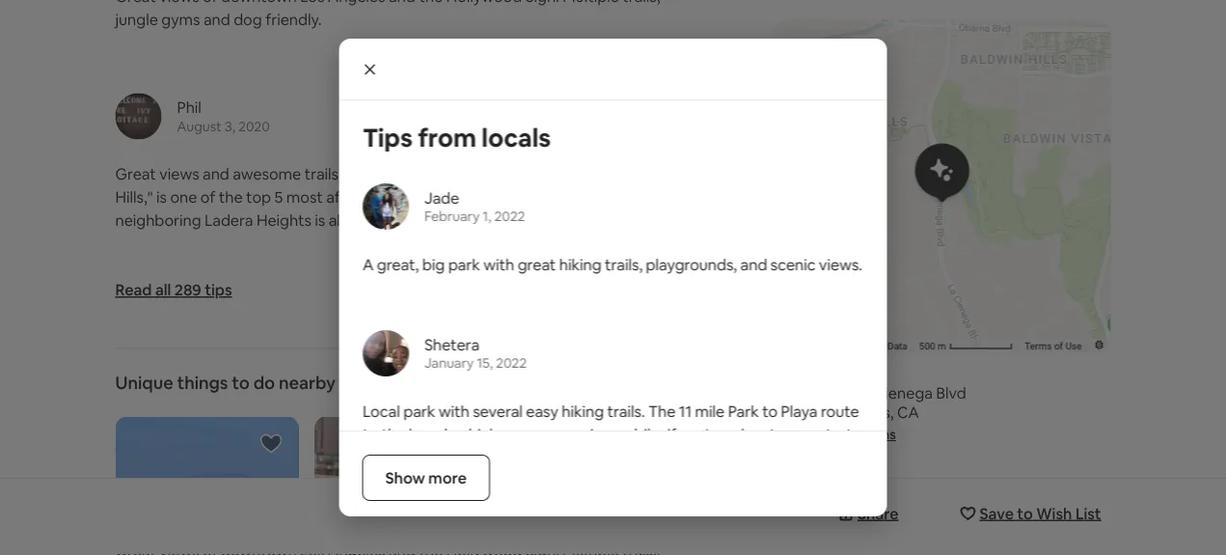 Task type: describe. For each thing, give the bounding box(es) containing it.
use
[[1066, 340, 1083, 352]]

0 vertical spatial park
[[448, 254, 480, 274]]

m
[[938, 340, 947, 352]]

los inside 4100 s la cienega blvd los angeles, ca get directions
[[806, 402, 830, 422]]

3,
[[225, 117, 236, 135]]

0 vertical spatial hiking
[[559, 254, 601, 274]]

and right angeles
[[389, 0, 416, 6]]

park
[[728, 401, 759, 421]]

playgrounds,
[[646, 254, 737, 274]]

2 save this experience image from the left
[[459, 432, 482, 455]]

a great, big park with great hiking trails, playgrounds, and scenic views.
[[362, 254, 863, 274]]

this
[[398, 164, 427, 184]]

get directions link
[[806, 426, 897, 443]]

august
[[177, 117, 222, 135]]

in
[[538, 187, 550, 207]]

2022 for with
[[494, 208, 525, 225]]

us.
[[581, 187, 604, 207]]

one
[[170, 187, 197, 207]]

terms of use link
[[1026, 340, 1083, 352]]

1 horizontal spatial is
[[315, 210, 326, 230]]

bike
[[634, 424, 664, 444]]

0 vertical spatial also
[[469, 164, 497, 184]]

get
[[806, 426, 830, 443]]

local park with several easy hiking trails. the 11 mile park to playa route to the beach which you can run, jog or bike if you're adventurous starts here.
[[362, 401, 860, 467]]

run,
[[560, 424, 587, 444]]

trails.
[[607, 401, 645, 421]]

phil
[[177, 97, 202, 117]]

route
[[821, 401, 859, 421]]

dog
[[234, 10, 262, 29]]

blvd
[[937, 383, 967, 403]]

the down beverly at the right top of the page
[[670, 187, 694, 207]]

directions
[[833, 426, 897, 443]]

affluent
[[327, 187, 381, 207]]

angeles
[[328, 0, 386, 6]]

500 m button
[[914, 339, 1020, 353]]

of inside great views and awesome trails nearby! this area, also known as the "black beverly hills," is one of the top 5 most affluent black neighborhoods in the us.  fun fact: the neighboring ladera heights is also on that list.
[[201, 187, 216, 207]]

data
[[888, 340, 908, 352]]

hiking inside local park with several easy hiking trails. the 11 mile park to playa route to the beach which you can run, jog or bike if you're adventurous starts here.
[[562, 401, 604, 421]]

hollywood
[[447, 0, 522, 6]]

sign.
[[526, 0, 560, 6]]

show
[[386, 468, 425, 488]]

as
[[551, 164, 566, 184]]

read all 289 tips button
[[106, 271, 242, 309]]

500
[[920, 340, 936, 352]]

5
[[275, 187, 283, 207]]

if
[[667, 424, 677, 444]]

multiple
[[563, 0, 620, 6]]

and inside great views and awesome trails nearby! this area, also known as the "black beverly hills," is one of the top 5 most affluent black neighborhoods in the us.  fun fact: the neighboring ladera heights is also on that list.
[[203, 164, 230, 184]]

map data
[[867, 340, 908, 352]]

unique
[[115, 371, 173, 394]]

awesome
[[233, 164, 301, 184]]

show more
[[386, 468, 467, 488]]

share
[[858, 503, 899, 523]]

great,
[[377, 254, 419, 274]]

shetera image
[[362, 330, 409, 376]]

jungle
[[115, 10, 158, 29]]

tips
[[205, 280, 232, 300]]

11
[[679, 401, 692, 421]]

la
[[855, 383, 871, 403]]

from
[[418, 122, 476, 154]]

the right as
[[570, 164, 594, 184]]

tips from locals
[[362, 122, 551, 154]]

most
[[287, 187, 323, 207]]

tips
[[362, 122, 412, 154]]

views for and
[[160, 164, 199, 184]]

beach
[[409, 424, 453, 444]]

next image
[[692, 531, 703, 542]]

great views of downtown los angeles and the hollywood sign. multiple trails, jungle gyms and dog friendly.
[[115, 0, 661, 29]]

park inside local park with several easy hiking trails. the 11 mile park to playa route to the beach which you can run, jog or bike if you're adventurous starts here.
[[403, 401, 435, 421]]

phil image
[[115, 93, 162, 139]]

a
[[362, 254, 373, 274]]

the inside local park with several easy hiking trails. the 11 mile park to playa route to the beach which you can run, jog or bike if you're adventurous starts here.
[[381, 424, 405, 444]]

jog
[[590, 424, 612, 444]]

jade
[[424, 188, 459, 208]]

january
[[424, 354, 474, 372]]

mile
[[695, 401, 725, 421]]

to inside button
[[1018, 503, 1034, 523]]

friendly.
[[266, 10, 322, 29]]

neighboring
[[115, 210, 201, 230]]

top
[[246, 187, 271, 207]]

scenic
[[771, 254, 816, 274]]

save to wish list button
[[957, 494, 1112, 533]]

0 horizontal spatial is
[[156, 187, 167, 207]]

which
[[456, 424, 498, 444]]

the inside great views of downtown los angeles and the hollywood sign. multiple trails, jungle gyms and dog friendly.
[[419, 0, 443, 6]]

0 vertical spatial with
[[483, 254, 514, 274]]

trails, inside tips from locals "dialog"
[[605, 254, 643, 274]]

big
[[422, 254, 445, 274]]

locals
[[482, 122, 551, 154]]

and inside tips from locals "dialog"
[[740, 254, 767, 274]]

trails, inside great views of downtown los angeles and the hollywood sign. multiple trails, jungle gyms and dog friendly.
[[623, 0, 661, 6]]

playa
[[781, 401, 818, 421]]

los inside great views of downtown los angeles and the hollywood sign. multiple trails, jungle gyms and dog friendly.
[[300, 0, 325, 6]]



Task type: vqa. For each thing, say whether or not it's contained in the screenshot.
"week" to the top
no



Task type: locate. For each thing, give the bounding box(es) containing it.
1 vertical spatial trails,
[[605, 254, 643, 274]]

black
[[385, 187, 423, 207]]

several
[[473, 401, 523, 421]]

"black
[[597, 164, 640, 184]]

to up adventurous
[[762, 401, 778, 421]]

and up ladera
[[203, 164, 230, 184]]

hiking up run,
[[562, 401, 604, 421]]

is
[[156, 187, 167, 207], [315, 210, 326, 230]]

to right save
[[1018, 503, 1034, 523]]

ca
[[898, 402, 920, 422]]

los
[[300, 0, 325, 6], [806, 402, 830, 422]]

list.
[[415, 210, 439, 230]]

tips from locals dialog
[[339, 39, 888, 555]]

2022
[[494, 208, 525, 225], [496, 354, 527, 372]]

great
[[115, 0, 156, 6], [115, 164, 156, 184]]

1 vertical spatial park
[[403, 401, 435, 421]]

1 great from the top
[[115, 0, 156, 6]]

1 horizontal spatial also
[[469, 164, 497, 184]]

report errors in the road map or imagery to google image
[[1094, 339, 1106, 350]]

adventurous
[[726, 424, 815, 444]]

0 vertical spatial los
[[300, 0, 325, 6]]

park right big
[[448, 254, 480, 274]]

1 horizontal spatial with
[[483, 254, 514, 274]]

park up beach
[[403, 401, 435, 421]]

february
[[424, 208, 480, 225]]

views
[[160, 0, 199, 6], [160, 164, 199, 184]]

on
[[360, 210, 379, 230]]

list
[[1076, 503, 1102, 523]]

also
[[469, 164, 497, 184], [329, 210, 357, 230]]

2022 inside jade february 1, 2022
[[494, 208, 525, 225]]

1 vertical spatial los
[[806, 402, 830, 422]]

great views and awesome trails nearby! this area, also known as the "black beverly hills," is one of the top 5 most affluent black neighborhoods in the us.  fun fact: the neighboring ladera heights is also on that list.
[[115, 164, 696, 230]]

1 horizontal spatial save this experience image
[[459, 432, 482, 455]]

2022 right "1,"
[[494, 208, 525, 225]]

hiking
[[559, 254, 601, 274], [562, 401, 604, 421]]

500 m
[[920, 340, 949, 352]]

park
[[448, 254, 480, 274], [403, 401, 435, 421]]

2022 right 15,
[[496, 354, 527, 372]]

nearby
[[279, 371, 336, 394]]

1 vertical spatial hiking
[[562, 401, 604, 421]]

2022 inside the shetera january 15, 2022
[[496, 354, 527, 372]]

phil image
[[115, 93, 162, 139]]

jade image
[[362, 183, 409, 230], [362, 183, 409, 230]]

0 vertical spatial 2022
[[494, 208, 525, 225]]

of right one
[[201, 187, 216, 207]]

of inside great views of downtown los angeles and the hollywood sign. multiple trails, jungle gyms and dog friendly.
[[203, 0, 218, 6]]

2022 for easy
[[496, 354, 527, 372]]

save this experience image
[[260, 432, 283, 455], [459, 432, 482, 455]]

share button
[[835, 494, 909, 533]]

shetera january 15, 2022
[[424, 334, 527, 372]]

2 vertical spatial of
[[1055, 340, 1064, 352]]

1 vertical spatial 2022
[[496, 354, 527, 372]]

0 vertical spatial trails,
[[623, 0, 661, 6]]

downtown
[[221, 0, 297, 6]]

map
[[867, 340, 886, 352]]

with inside local park with several easy hiking trails. the 11 mile park to playa route to the beach which you can run, jog or bike if you're adventurous starts here.
[[438, 401, 469, 421]]

trails, right multiple
[[623, 0, 661, 6]]

289
[[175, 280, 202, 300]]

ladera
[[205, 210, 253, 230]]

los up "friendly."
[[300, 0, 325, 6]]

great up hills," at the left of the page
[[115, 164, 156, 184]]

great up jungle
[[115, 0, 156, 6]]

beverly
[[644, 164, 696, 184]]

local
[[362, 401, 400, 421]]

1,
[[482, 208, 491, 225]]

the
[[419, 0, 443, 6], [570, 164, 594, 184], [219, 187, 243, 207], [554, 187, 578, 207], [670, 187, 694, 207], [381, 424, 405, 444]]

terms
[[1026, 340, 1053, 352]]

4100 s la cienega blvd los angeles, ca get directions
[[806, 383, 967, 443]]

hills,"
[[115, 187, 153, 207]]

read
[[115, 280, 152, 300]]

area,
[[431, 164, 465, 184]]

starts
[[819, 424, 860, 444]]

0 vertical spatial great
[[115, 0, 156, 6]]

1 horizontal spatial park
[[448, 254, 480, 274]]

trails, down "fun"
[[605, 254, 643, 274]]

is left one
[[156, 187, 167, 207]]

save to wish list
[[980, 503, 1102, 523]]

1 vertical spatial also
[[329, 210, 357, 230]]

shetera
[[424, 334, 479, 354]]

wish
[[1037, 503, 1073, 523]]

you're
[[680, 424, 723, 444]]

0 horizontal spatial save this experience image
[[260, 432, 283, 455]]

save
[[980, 503, 1014, 523]]

nearby!
[[342, 164, 395, 184]]

great for great views of downtown los angeles and the hollywood sign. multiple trails, jungle gyms and dog friendly.
[[115, 0, 156, 6]]

easy
[[526, 401, 558, 421]]

that
[[382, 210, 411, 230]]

and left scenic
[[740, 254, 767, 274]]

1 views from the top
[[160, 0, 199, 6]]

show more button
[[362, 455, 490, 501]]

cienega
[[874, 383, 933, 403]]

great inside great views of downtown los angeles and the hollywood sign. multiple trails, jungle gyms and dog friendly.
[[115, 0, 156, 6]]

map data button
[[867, 339, 908, 353]]

also up neighborhoods
[[469, 164, 497, 184]]

with left great
[[483, 254, 514, 274]]

jade february 1, 2022
[[424, 188, 525, 225]]

0 vertical spatial is
[[156, 187, 167, 207]]

hiking right great
[[559, 254, 601, 274]]

1 vertical spatial of
[[201, 187, 216, 207]]

s
[[843, 383, 851, 403]]

neighborhoods
[[426, 187, 535, 207]]

los up get
[[806, 402, 830, 422]]

save this experience image right beach
[[459, 432, 482, 455]]

to left do at the left bottom of the page
[[232, 371, 250, 394]]

4100
[[806, 383, 839, 403]]

with
[[483, 254, 514, 274], [438, 401, 469, 421]]

1 vertical spatial with
[[438, 401, 469, 421]]

of
[[203, 0, 218, 6], [201, 187, 216, 207], [1055, 340, 1064, 352]]

1 vertical spatial is
[[315, 210, 326, 230]]

0 horizontal spatial park
[[403, 401, 435, 421]]

with up which
[[438, 401, 469, 421]]

or
[[616, 424, 631, 444]]

to up here.
[[362, 424, 378, 444]]

things
[[177, 371, 228, 394]]

1 vertical spatial great
[[115, 164, 156, 184]]

trails
[[305, 164, 339, 184]]

1 horizontal spatial los
[[806, 402, 830, 422]]

of left use
[[1055, 340, 1064, 352]]

read all 289 tips
[[115, 280, 232, 300]]

the up ladera
[[219, 187, 243, 207]]

phil august 3, 2020
[[177, 97, 270, 135]]

0 vertical spatial views
[[160, 0, 199, 6]]

the left hollywood
[[419, 0, 443, 6]]

map region
[[767, 0, 1227, 555]]

terms of use
[[1026, 340, 1083, 352]]

also down affluent
[[329, 210, 357, 230]]

the down local
[[381, 424, 405, 444]]

and left dog at the top of the page
[[204, 10, 230, 29]]

2 views from the top
[[160, 164, 199, 184]]

great for great views and awesome trails nearby! this area, also known as the "black beverly hills," is one of the top 5 most affluent black neighborhoods in the us.  fun fact: the neighboring ladera heights is also on that list.
[[115, 164, 156, 184]]

views for of
[[160, 0, 199, 6]]

1 vertical spatial views
[[160, 164, 199, 184]]

the right in
[[554, 187, 578, 207]]

do
[[254, 371, 275, 394]]

0 horizontal spatial los
[[300, 0, 325, 6]]

0 vertical spatial of
[[203, 0, 218, 6]]

all
[[155, 280, 171, 300]]

views up the gyms
[[160, 0, 199, 6]]

2 great from the top
[[115, 164, 156, 184]]

of left downtown
[[203, 0, 218, 6]]

views inside great views of downtown los angeles and the hollywood sign. multiple trails, jungle gyms and dog friendly.
[[160, 0, 199, 6]]

the
[[648, 401, 676, 421]]

views inside great views and awesome trails nearby! this area, also known as the "black beverly hills," is one of the top 5 most affluent black neighborhoods in the us.  fun fact: the neighboring ladera heights is also on that list.
[[160, 164, 199, 184]]

here.
[[362, 447, 398, 467]]

views up one
[[160, 164, 199, 184]]

is down most
[[315, 210, 326, 230]]

save this experience image down do at the left bottom of the page
[[260, 432, 283, 455]]

you
[[501, 424, 527, 444]]

1 save this experience image from the left
[[260, 432, 283, 455]]

0 horizontal spatial with
[[438, 401, 469, 421]]

great inside great views and awesome trails nearby! this area, also known as the "black beverly hills," is one of the top 5 most affluent black neighborhoods in the us.  fun fact: the neighboring ladera heights is also on that list.
[[115, 164, 156, 184]]

shetera image
[[362, 330, 409, 376]]

0 horizontal spatial also
[[329, 210, 357, 230]]



